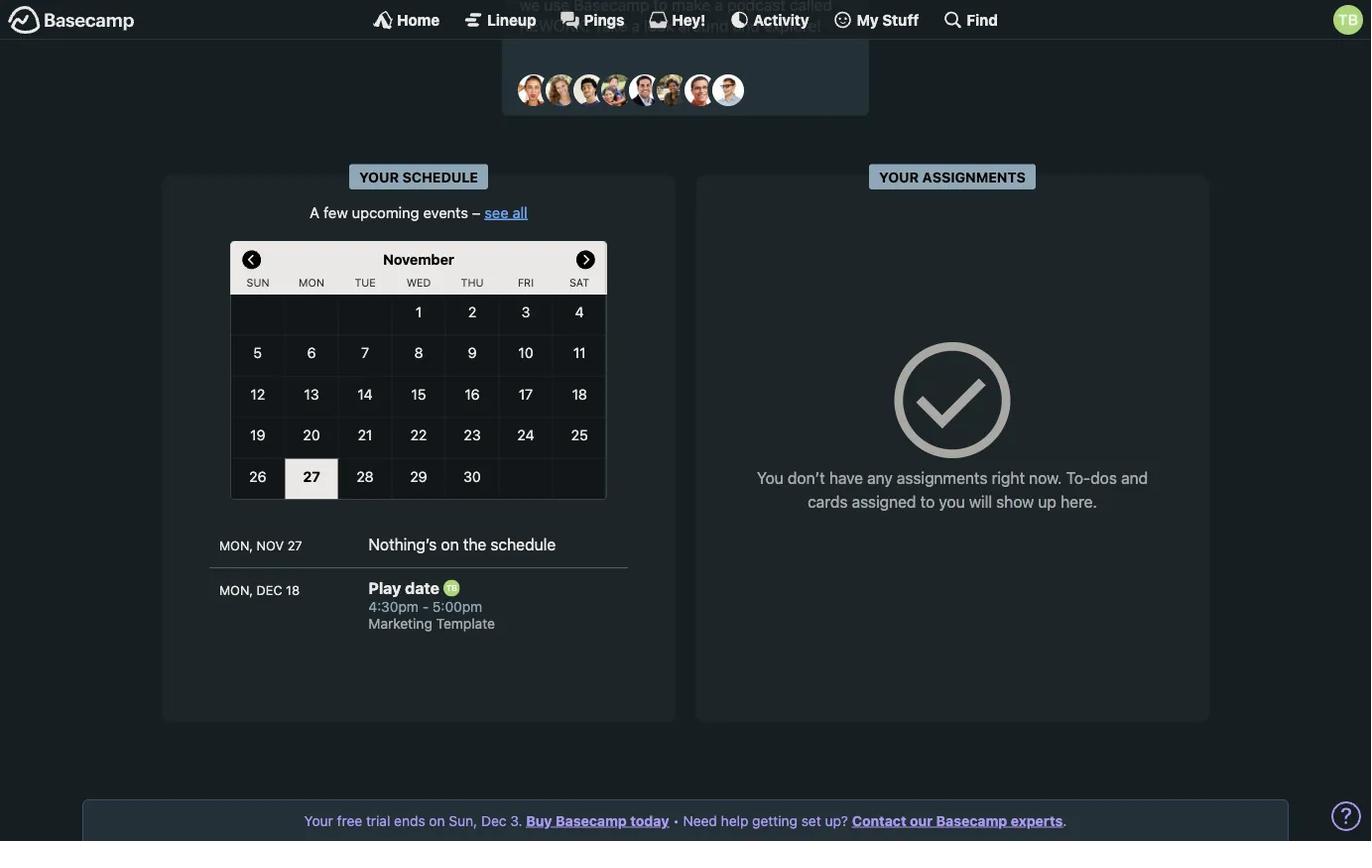 Task type: locate. For each thing, give the bounding box(es) containing it.
4:30pm     -     5:00pm marketing template
[[369, 599, 495, 632]]

help
[[721, 813, 749, 829]]

dec left 3.
[[481, 813, 507, 829]]

my stuff button
[[833, 10, 920, 30]]

victor cooper image
[[713, 74, 744, 106]]

up?
[[825, 813, 849, 829]]

your
[[359, 169, 399, 185], [880, 169, 919, 185], [304, 813, 333, 829]]

upcoming
[[352, 203, 419, 221]]

1 vertical spatial mon,
[[219, 582, 253, 597]]

basecamp
[[556, 813, 627, 829], [937, 813, 1008, 829]]

5:00pm
[[433, 599, 483, 615]]

ends
[[394, 813, 425, 829]]

see all link
[[485, 203, 528, 221]]

1 vertical spatial tim burton image
[[444, 580, 460, 597]]

cards
[[808, 492, 848, 511]]

dec left 18
[[257, 582, 282, 597]]

don't
[[788, 468, 825, 487]]

your assignments
[[880, 169, 1026, 185]]

1 horizontal spatial your
[[359, 169, 399, 185]]

1 horizontal spatial dec
[[481, 813, 507, 829]]

mon, left the nov
[[219, 539, 253, 554]]

mon
[[299, 277, 324, 290]]

a few upcoming events – see all
[[310, 203, 528, 221]]

schedule
[[403, 169, 478, 185]]

your up upcoming
[[359, 169, 399, 185]]

1 horizontal spatial basecamp
[[937, 813, 1008, 829]]

your left free
[[304, 813, 333, 829]]

0 vertical spatial mon,
[[219, 539, 253, 554]]

hey!
[[672, 11, 706, 28]]

1 horizontal spatial tim burton image
[[1334, 5, 1364, 35]]

0 vertical spatial dec
[[257, 582, 282, 597]]

all
[[513, 203, 528, 221]]

our
[[910, 813, 933, 829]]

you don't have any assignments right now. to‑dos and cards assigned to you will show up here.
[[757, 468, 1149, 511]]

-
[[423, 599, 429, 615]]

27
[[288, 539, 302, 554]]

sat
[[570, 277, 590, 290]]

activity link
[[730, 10, 810, 30]]

you
[[939, 492, 965, 511]]

18
[[286, 582, 300, 597]]

a
[[310, 203, 320, 221]]

contact our basecamp experts link
[[852, 813, 1063, 829]]

2 mon, from the top
[[219, 582, 253, 597]]

your left assignments
[[880, 169, 919, 185]]

experts
[[1011, 813, 1063, 829]]

switch accounts image
[[8, 5, 135, 36]]

nov
[[257, 539, 284, 554]]

trial
[[366, 813, 390, 829]]

2 horizontal spatial your
[[880, 169, 919, 185]]

0 vertical spatial tim burton image
[[1334, 5, 1364, 35]]

mon, dec 18
[[219, 582, 300, 597]]

nothing's on the schedule
[[369, 535, 556, 554]]

pings
[[584, 11, 625, 28]]

you
[[757, 468, 784, 487]]

mon, down mon, nov 27
[[219, 582, 253, 597]]

steve marsh image
[[685, 74, 717, 106]]

tim burton image
[[1334, 5, 1364, 35], [444, 580, 460, 597]]

.
[[1063, 813, 1067, 829]]

buy basecamp today link
[[526, 813, 669, 829]]

jennifer young image
[[602, 74, 633, 106]]

lineup link
[[464, 10, 537, 30]]

few
[[324, 203, 348, 221]]

nothing's
[[369, 535, 437, 554]]

basecamp right our
[[937, 813, 1008, 829]]

0 horizontal spatial tim burton image
[[444, 580, 460, 597]]

dec
[[257, 582, 282, 597], [481, 813, 507, 829]]

1 mon, from the top
[[219, 539, 253, 554]]

marketing
[[369, 616, 433, 632]]

1 basecamp from the left
[[556, 813, 627, 829]]

basecamp right buy
[[556, 813, 627, 829]]

assignments
[[897, 468, 988, 487]]

on left sun,
[[429, 813, 445, 829]]

your schedule
[[359, 169, 478, 185]]

play
[[369, 579, 401, 598]]

your for your schedule
[[359, 169, 399, 185]]

today
[[631, 813, 669, 829]]

4:30pm
[[369, 599, 419, 615]]

find button
[[943, 10, 998, 30]]

on left the
[[441, 535, 459, 554]]

0 horizontal spatial your
[[304, 813, 333, 829]]

mon, nov 27
[[219, 539, 302, 554]]

here.
[[1061, 492, 1098, 511]]

now.
[[1030, 468, 1063, 487]]

mon,
[[219, 539, 253, 554], [219, 582, 253, 597]]

november
[[383, 252, 455, 269]]

your free trial ends on sun, dec  3. buy basecamp today • need help getting set up? contact our basecamp experts .
[[304, 813, 1067, 829]]

play date
[[369, 579, 444, 598]]

–
[[472, 203, 481, 221]]

sun
[[247, 277, 269, 290]]

sun,
[[449, 813, 478, 829]]

0 horizontal spatial dec
[[257, 582, 282, 597]]

0 horizontal spatial basecamp
[[556, 813, 627, 829]]

the
[[463, 535, 487, 554]]

your for your assignments
[[880, 169, 919, 185]]

on
[[441, 535, 459, 554], [429, 813, 445, 829]]

show
[[997, 492, 1035, 511]]

hey! button
[[649, 10, 706, 30]]

assignments
[[923, 169, 1026, 185]]

up
[[1039, 492, 1057, 511]]

annie bryan image
[[518, 74, 550, 106]]



Task type: vqa. For each thing, say whether or not it's contained in the screenshot.
Home
yes



Task type: describe. For each thing, give the bounding box(es) containing it.
and
[[1122, 468, 1149, 487]]

buy
[[526, 813, 553, 829]]

right
[[992, 468, 1025, 487]]

2 basecamp from the left
[[937, 813, 1008, 829]]

contact
[[852, 813, 907, 829]]

tim burton image inside main element
[[1334, 5, 1364, 35]]

cheryl walters image
[[546, 74, 578, 106]]

see
[[485, 203, 509, 221]]

pings button
[[560, 10, 625, 30]]

any
[[868, 468, 893, 487]]

getting
[[753, 813, 798, 829]]

3.
[[511, 813, 523, 829]]

fri
[[518, 277, 534, 290]]

my
[[857, 11, 879, 28]]

will
[[970, 492, 993, 511]]

nicole katz image
[[657, 74, 689, 106]]

wed
[[407, 277, 431, 290]]

1 vertical spatial dec
[[481, 813, 507, 829]]

schedule
[[491, 535, 556, 554]]

mon, for mon, dec 18
[[219, 582, 253, 597]]

home
[[397, 11, 440, 28]]

main element
[[0, 0, 1372, 40]]

mon, for mon, nov 27
[[219, 539, 253, 554]]

need
[[683, 813, 718, 829]]

events
[[423, 203, 468, 221]]

0 vertical spatial on
[[441, 535, 459, 554]]

free
[[337, 813, 363, 829]]

•
[[673, 813, 680, 829]]

assigned
[[852, 492, 917, 511]]

stuff
[[883, 11, 920, 28]]

find
[[967, 11, 998, 28]]

activity
[[754, 11, 810, 28]]

to
[[921, 492, 935, 511]]

home link
[[373, 10, 440, 30]]

thu
[[461, 277, 484, 290]]

to‑dos
[[1067, 468, 1118, 487]]

template
[[436, 616, 495, 632]]

lineup
[[488, 11, 537, 28]]

tue
[[355, 277, 376, 290]]

jared davis image
[[574, 74, 605, 106]]

josh fiske image
[[629, 74, 661, 106]]

have
[[830, 468, 864, 487]]

1 vertical spatial on
[[429, 813, 445, 829]]

set
[[802, 813, 822, 829]]

my stuff
[[857, 11, 920, 28]]

date
[[405, 579, 440, 598]]



